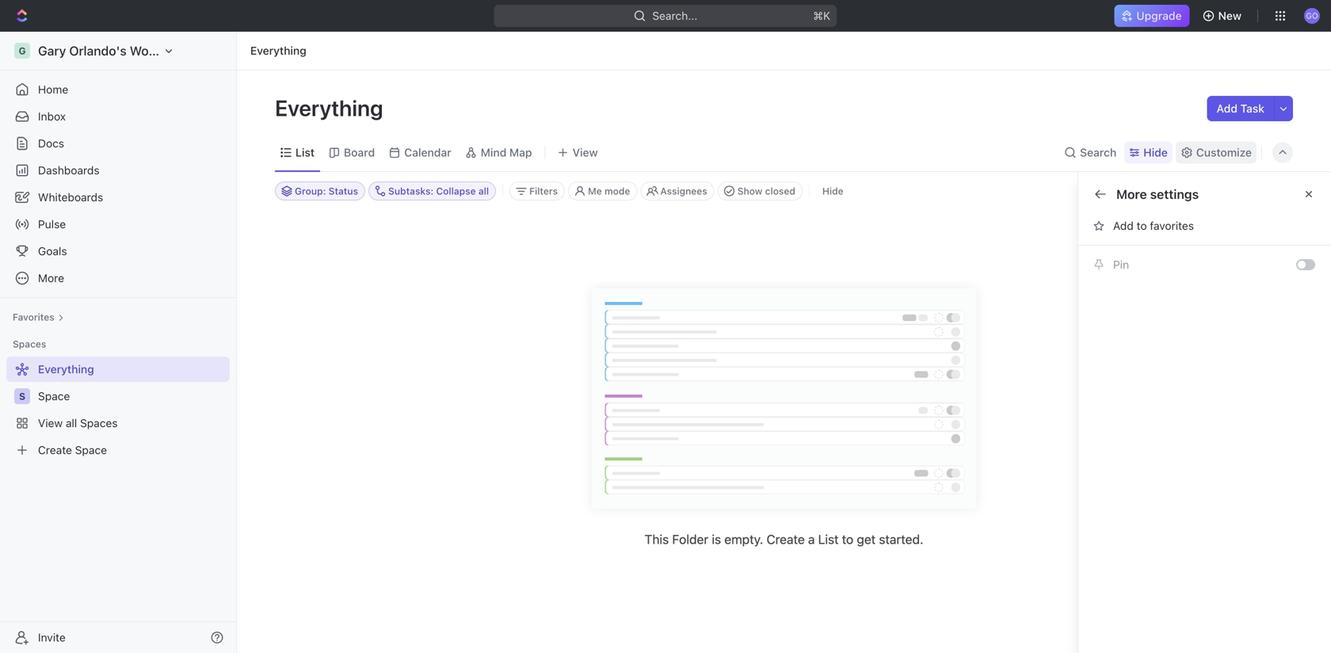 Task type: locate. For each thing, give the bounding box(es) containing it.
⌘k
[[814, 9, 831, 22]]

docs link
[[6, 131, 230, 156]]

list left options
[[1114, 251, 1132, 264]]

hide
[[1144, 146, 1168, 159], [823, 185, 844, 197]]

options
[[1135, 251, 1173, 264]]

0 vertical spatial hide
[[1144, 146, 1168, 159]]

0 vertical spatial more
[[1117, 187, 1148, 202]]

search button
[[1060, 141, 1122, 164]]

1 horizontal spatial customize
[[1197, 146, 1252, 159]]

add for add to favorites
[[1114, 219, 1134, 232]]

1 vertical spatial to
[[842, 532, 854, 547]]

1 horizontal spatial add
[[1217, 102, 1238, 115]]

customize up search tasks... text box
[[1197, 146, 1252, 159]]

hide inside button
[[823, 185, 844, 197]]

hide right closed
[[823, 185, 844, 197]]

add inside button
[[1217, 102, 1238, 115]]

hide button
[[816, 182, 850, 201]]

0 horizontal spatial space
[[38, 390, 70, 403]]

all
[[479, 185, 489, 197], [66, 417, 77, 430]]

everything for right everything link
[[250, 44, 307, 57]]

mode
[[605, 185, 630, 197]]

board link
[[341, 141, 375, 164]]

0 horizontal spatial view
[[38, 417, 63, 430]]

0 vertical spatial everything link
[[247, 41, 311, 60]]

spaces down favorites
[[13, 338, 46, 350]]

list inside button
[[1114, 251, 1132, 264]]

view button
[[552, 134, 604, 171]]

orlando's
[[69, 43, 127, 58]]

1 horizontal spatial view
[[573, 146, 598, 159]]

0 vertical spatial create
[[38, 443, 72, 457]]

add task button
[[1208, 96, 1275, 121]]

1 vertical spatial all
[[66, 417, 77, 430]]

customize inside button
[[1197, 146, 1252, 159]]

show
[[738, 185, 763, 197]]

g
[[19, 45, 26, 56]]

more down the 'goals'
[[38, 271, 64, 285]]

assignees button
[[641, 182, 715, 201]]

customize for customize
[[1197, 146, 1252, 159]]

spaces up create space link
[[80, 417, 118, 430]]

this
[[645, 532, 669, 547]]

to left get
[[842, 532, 854, 547]]

0 horizontal spatial everything link
[[6, 357, 227, 382]]

customize
[[1197, 146, 1252, 159], [1095, 187, 1158, 202]]

gary orlando's workspace, , element
[[14, 43, 30, 59]]

everything link
[[247, 41, 311, 60], [6, 357, 227, 382]]

customize list
[[1095, 187, 1183, 202]]

create left a
[[767, 532, 805, 547]]

pulse link
[[6, 212, 230, 237]]

create space link
[[6, 438, 227, 463]]

1 vertical spatial more
[[38, 271, 64, 285]]

view inside sidebar navigation
[[38, 417, 63, 430]]

hide button
[[1125, 141, 1173, 164]]

1 horizontal spatial to
[[1137, 219, 1147, 232]]

pulse
[[38, 218, 66, 231]]

1 vertical spatial everything link
[[6, 357, 227, 382]]

create
[[38, 443, 72, 457], [767, 532, 805, 547]]

create down view all spaces
[[38, 443, 72, 457]]

view inside button
[[573, 146, 598, 159]]

1 horizontal spatial hide
[[1144, 146, 1168, 159]]

1 vertical spatial add
[[1114, 219, 1134, 232]]

1 vertical spatial customize
[[1095, 187, 1158, 202]]

add down customize list
[[1114, 219, 1134, 232]]

spaces
[[13, 338, 46, 350], [80, 417, 118, 430]]

calendar
[[404, 146, 452, 159]]

all right collapse
[[479, 185, 489, 197]]

a
[[808, 532, 815, 547]]

view button
[[552, 141, 604, 164]]

1 vertical spatial view
[[38, 417, 63, 430]]

0 vertical spatial view
[[573, 146, 598, 159]]

space right the s at the left
[[38, 390, 70, 403]]

board
[[344, 146, 375, 159]]

calendar link
[[401, 141, 452, 164]]

tree containing everything
[[6, 357, 230, 463]]

0 vertical spatial spaces
[[13, 338, 46, 350]]

home link
[[6, 77, 230, 102]]

Search tasks... text field
[[1134, 179, 1293, 203]]

customize up add to favorites
[[1095, 187, 1158, 202]]

map
[[510, 146, 532, 159]]

to
[[1137, 219, 1147, 232], [842, 532, 854, 547]]

0 horizontal spatial hide
[[823, 185, 844, 197]]

more inside dropdown button
[[38, 271, 64, 285]]

to left favorites
[[1137, 219, 1147, 232]]

1 vertical spatial space
[[75, 443, 107, 457]]

0 vertical spatial everything
[[250, 44, 307, 57]]

0 horizontal spatial create
[[38, 443, 72, 457]]

this folder is empty. create a list to get started.
[[645, 532, 924, 547]]

add inside button
[[1114, 219, 1134, 232]]

all up the create space
[[66, 417, 77, 430]]

search
[[1080, 146, 1117, 159]]

add
[[1217, 102, 1238, 115], [1114, 219, 1134, 232]]

whiteboards
[[38, 191, 103, 204]]

0 vertical spatial add
[[1217, 102, 1238, 115]]

favorites button
[[6, 308, 70, 327]]

view up the create space
[[38, 417, 63, 430]]

1 horizontal spatial more
[[1117, 187, 1148, 202]]

1 vertical spatial hide
[[823, 185, 844, 197]]

me mode button
[[568, 182, 638, 201]]

space down view all spaces
[[75, 443, 107, 457]]

everything for everything link to the left
[[38, 363, 94, 376]]

show closed button
[[718, 182, 803, 201]]

space, , element
[[14, 388, 30, 404]]

tree
[[6, 357, 230, 463]]

list options button
[[1088, 245, 1322, 270]]

view all spaces
[[38, 417, 118, 430]]

is
[[712, 532, 721, 547]]

2 vertical spatial everything
[[38, 363, 94, 376]]

folder
[[672, 532, 709, 547]]

assignees
[[661, 185, 708, 197]]

1 vertical spatial create
[[767, 532, 805, 547]]

list
[[296, 146, 315, 159], [1162, 187, 1183, 202], [1114, 219, 1132, 232], [1114, 251, 1132, 264], [819, 532, 839, 547]]

0 vertical spatial all
[[479, 185, 489, 197]]

1 vertical spatial everything
[[275, 95, 388, 121]]

space
[[38, 390, 70, 403], [75, 443, 107, 457]]

0 horizontal spatial customize
[[1095, 187, 1158, 202]]

0 horizontal spatial to
[[842, 532, 854, 547]]

0 horizontal spatial add
[[1114, 219, 1134, 232]]

upgrade
[[1137, 9, 1182, 22]]

everything inside tree
[[38, 363, 94, 376]]

list up group:
[[296, 146, 315, 159]]

me mode
[[588, 185, 630, 197]]

favorites
[[13, 312, 55, 323]]

dashboards
[[38, 164, 100, 177]]

add left task
[[1217, 102, 1238, 115]]

add to favorites
[[1114, 219, 1194, 232]]

view up me
[[573, 146, 598, 159]]

0 vertical spatial to
[[1137, 219, 1147, 232]]

create space
[[38, 443, 107, 457]]

0 vertical spatial customize
[[1197, 146, 1252, 159]]

0 horizontal spatial all
[[66, 417, 77, 430]]

hide up more settings
[[1144, 146, 1168, 159]]

view for view
[[573, 146, 598, 159]]

everything
[[250, 44, 307, 57], [275, 95, 388, 121], [38, 363, 94, 376]]

started.
[[879, 532, 924, 547]]

space link
[[38, 384, 227, 409]]

closed
[[765, 185, 796, 197]]

add task
[[1217, 102, 1265, 115]]

1 vertical spatial spaces
[[80, 417, 118, 430]]

more up add to favorites
[[1117, 187, 1148, 202]]

view
[[573, 146, 598, 159], [38, 417, 63, 430]]

group: status
[[295, 185, 358, 197]]

0 horizontal spatial more
[[38, 271, 64, 285]]



Task type: vqa. For each thing, say whether or not it's contained in the screenshot.
3rd changed status from from the top of the Task sidebar content SECTION
no



Task type: describe. For each thing, give the bounding box(es) containing it.
list options
[[1114, 251, 1173, 264]]

sidebar navigation
[[0, 32, 240, 653]]

mind
[[481, 146, 507, 159]]

1 horizontal spatial spaces
[[80, 417, 118, 430]]

1 horizontal spatial all
[[479, 185, 489, 197]]

status
[[329, 185, 358, 197]]

goals link
[[6, 239, 230, 264]]

hide inside dropdown button
[[1144, 146, 1168, 159]]

list link
[[292, 141, 315, 164]]

collapse
[[436, 185, 476, 197]]

create inside sidebar navigation
[[38, 443, 72, 457]]

task
[[1241, 102, 1265, 115]]

new
[[1219, 9, 1242, 22]]

new button
[[1197, 3, 1252, 29]]

add to favorites button
[[1088, 213, 1322, 239]]

settings
[[1151, 187, 1199, 202]]

goals
[[38, 245, 67, 258]]

more button
[[6, 266, 230, 291]]

workspace
[[130, 43, 195, 58]]

view all spaces link
[[6, 411, 227, 436]]

get
[[857, 532, 876, 547]]

favorites
[[1150, 219, 1194, 232]]

show closed
[[738, 185, 796, 197]]

subtasks:
[[388, 185, 434, 197]]

gary orlando's workspace
[[38, 43, 195, 58]]

subtasks: collapse all
[[388, 185, 489, 197]]

inbox
[[38, 110, 66, 123]]

list up favorites
[[1162, 187, 1183, 202]]

1 horizontal spatial space
[[75, 443, 107, 457]]

0 vertical spatial space
[[38, 390, 70, 403]]

view for view all spaces
[[38, 417, 63, 430]]

1 horizontal spatial everything link
[[247, 41, 311, 60]]

list inside 'link'
[[296, 146, 315, 159]]

inbox link
[[6, 104, 230, 129]]

all inside sidebar navigation
[[66, 417, 77, 430]]

dashboards link
[[6, 158, 230, 183]]

list down customize list
[[1114, 219, 1132, 232]]

add for add task
[[1217, 102, 1238, 115]]

search...
[[653, 9, 698, 22]]

invite
[[38, 631, 66, 644]]

customize for customize list
[[1095, 187, 1158, 202]]

to inside the add to favorites button
[[1137, 219, 1147, 232]]

filters button
[[510, 182, 565, 201]]

customize button
[[1176, 141, 1257, 164]]

filters
[[530, 185, 558, 197]]

gary
[[38, 43, 66, 58]]

me
[[588, 185, 602, 197]]

mind map link
[[478, 141, 532, 164]]

s
[[19, 391, 25, 402]]

more for more settings
[[1117, 187, 1148, 202]]

tree inside sidebar navigation
[[6, 357, 230, 463]]

more settings
[[1117, 187, 1199, 202]]

whiteboards link
[[6, 185, 230, 210]]

more for more
[[38, 271, 64, 285]]

upgrade link
[[1115, 5, 1190, 27]]

home
[[38, 83, 68, 96]]

docs
[[38, 137, 64, 150]]

1 horizontal spatial create
[[767, 532, 805, 547]]

mind map
[[481, 146, 532, 159]]

0 horizontal spatial spaces
[[13, 338, 46, 350]]

go button
[[1300, 3, 1325, 29]]

group:
[[295, 185, 326, 197]]

empty.
[[725, 532, 764, 547]]

go
[[1307, 11, 1319, 20]]

list right a
[[819, 532, 839, 547]]



